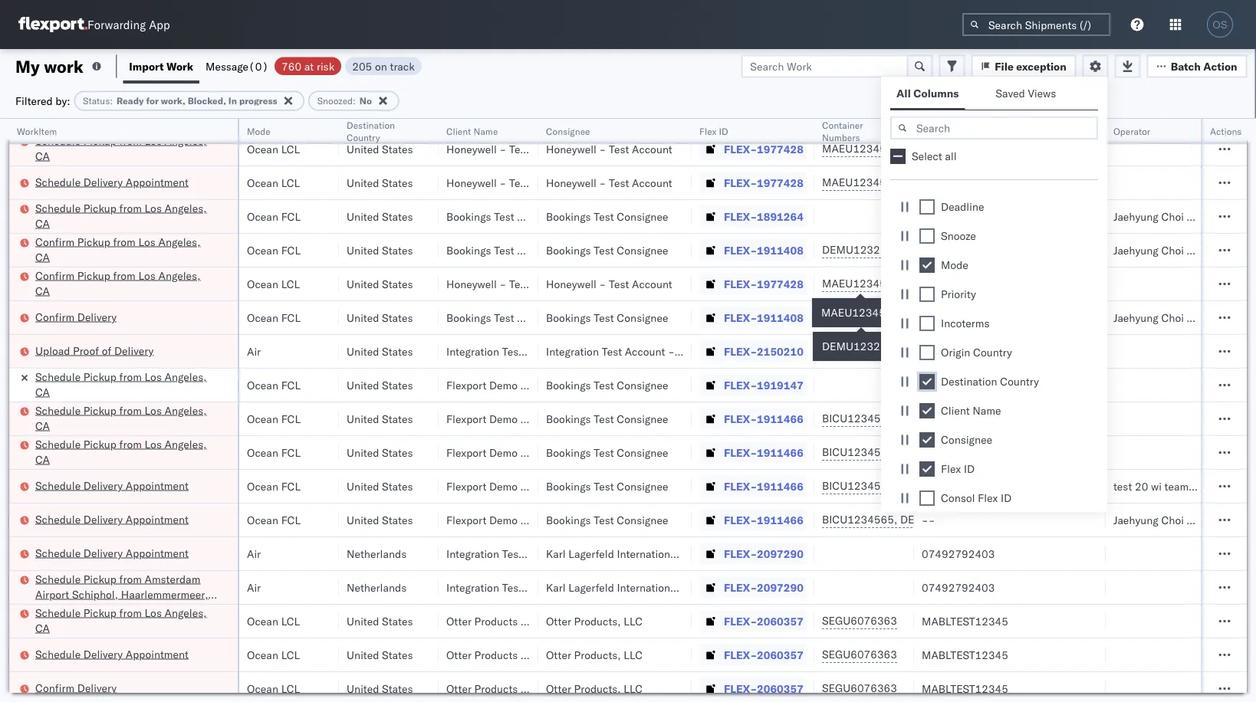 Task type: describe. For each thing, give the bounding box(es) containing it.
from for schedule pickup from los angeles, ca link corresponding to first the schedule pickup from los angeles, ca button from the bottom of the page
[[119, 606, 142, 620]]

batch action
[[1171, 59, 1237, 73]]

3 ocean from the top
[[247, 210, 278, 223]]

5 united from the top
[[347, 243, 379, 257]]

3 products, from the top
[[574, 682, 621, 696]]

9 states from the top
[[382, 378, 413, 392]]

1 c/o from the top
[[702, 547, 720, 561]]

app
[[149, 17, 170, 32]]

confirm pickup from los angeles, ca button for ocean lcl
[[35, 268, 218, 300]]

2 horizontal spatial id
[[1001, 492, 1011, 505]]

1 bicu1234565, from the top
[[822, 412, 897, 425]]

1891264
[[757, 210, 803, 223]]

columns
[[914, 87, 959, 100]]

delivery for 2nd schedule delivery appointment button from the bottom of the page
[[83, 546, 123, 560]]

file
[[995, 59, 1014, 73]]

flex-1919147
[[724, 378, 803, 392]]

los for third the schedule pickup from los angeles, ca button from the top
[[145, 404, 162, 417]]

message
[[206, 59, 248, 73]]

16 flex- from the top
[[724, 615, 757, 628]]

2150210 for upload proof of delivery
[[757, 345, 803, 358]]

1 vertical spatial destination country
[[941, 375, 1039, 388]]

united states for upload customs clearance documents button
[[347, 109, 413, 122]]

destination country button
[[339, 116, 423, 143]]

ocean fcl for third the schedule pickup from los angeles, ca button from the top
[[247, 412, 301, 426]]

7 ocean from the top
[[247, 378, 278, 392]]

batch action button
[[1147, 55, 1247, 78]]

3 schedule pickup from los angeles, ca from the top
[[35, 370, 207, 399]]

products, for appointment
[[574, 648, 621, 662]]

schedule for third schedule delivery appointment button from the bottom
[[35, 513, 81, 526]]

205 on track
[[352, 59, 415, 73]]

my
[[15, 56, 40, 77]]

760 at risk
[[281, 59, 335, 73]]

: for snoozed
[[353, 95, 356, 107]]

9 united from the top
[[347, 378, 379, 392]]

saved
[[996, 87, 1025, 100]]

017482927423 for upload proof of delivery
[[922, 345, 1002, 358]]

resize handle column header for destination country
[[420, 119, 439, 702]]

flex id inside button
[[699, 125, 728, 137]]

Search Shipments (/) text field
[[962, 13, 1110, 36]]

test123
[[922, 210, 966, 223]]

1 international from the top
[[617, 547, 679, 561]]

deadline
[[941, 200, 984, 214]]

saved views button
[[990, 80, 1065, 110]]

states for confirm delivery button corresponding to ocean lcl
[[382, 682, 413, 696]]

from for 4th the schedule pickup from los angeles, ca button from the bottom schedule pickup from los angeles, ca link
[[119, 201, 142, 215]]

clearance
[[119, 100, 168, 113]]

maeu1234567 for schedule delivery appointment
[[822, 176, 900, 189]]

select all
[[912, 150, 957, 163]]

3 bicu1234565, from the top
[[822, 479, 897, 493]]

10 flex- from the top
[[724, 412, 757, 426]]

ocean lcl for confirm pickup from los angeles, ca button corresponding to ocean lcl
[[247, 277, 300, 291]]

1 vertical spatial flex
[[941, 462, 961, 476]]

3 otter products, llc from the top
[[546, 682, 643, 696]]

angeles, for confirm pickup from los angeles, ca button associated with ocean fcl
[[158, 235, 201, 248]]

saved views
[[996, 87, 1056, 100]]

13 ocean from the top
[[247, 648, 278, 662]]

on
[[375, 59, 387, 73]]

mbl/mawb numbers button
[[914, 122, 1090, 137]]

los for 4th the schedule pickup from los angeles, ca button
[[145, 437, 162, 451]]

7 ca from the top
[[35, 453, 50, 466]]

all columns
[[896, 87, 959, 100]]

1 karl from the top
[[546, 547, 566, 561]]

4 fcl from the top
[[281, 378, 301, 392]]

proof
[[73, 344, 99, 357]]

upload customs clearance documents link
[[35, 99, 218, 130]]

air for upload proof of delivery
[[247, 345, 261, 358]]

fcl for 2nd schedule delivery appointment button from the top
[[281, 480, 301, 493]]

1 bicu1234565, demu1232567 from the top
[[822, 412, 978, 425]]

by:
[[55, 94, 70, 107]]

mode button
[[239, 122, 324, 137]]

maeu1234567 for confirm pickup from los angeles, ca
[[822, 277, 900, 290]]

1 2097290 from the top
[[757, 547, 803, 561]]

1 flex-1911466 from the top
[[724, 412, 803, 426]]

pickup for third schedule pickup from los angeles, ca link
[[83, 370, 117, 383]]

13 flex- from the top
[[724, 513, 757, 527]]

flexport demo consignee for third the schedule pickup from los angeles, ca button from the top
[[446, 412, 572, 426]]

2 vertical spatial flex
[[978, 492, 998, 505]]

1 united from the top
[[347, 109, 379, 122]]

8 ocean from the top
[[247, 412, 278, 426]]

states for 4th the schedule pickup from los angeles, ca button from the bottom
[[382, 210, 413, 223]]

1 horizontal spatial name
[[973, 404, 1001, 418]]

3 schedule delivery appointment button from the top
[[35, 512, 189, 529]]

1 b.v from the top
[[682, 547, 699, 561]]

pickup for ocean fcl's confirm pickup from los angeles, ca link
[[77, 235, 110, 248]]

status : ready for work, blocked, in progress
[[83, 95, 277, 107]]

workitem button
[[9, 122, 222, 137]]

1 karl lagerfeld international b.v c/o bleckmann from the top
[[546, 547, 777, 561]]

schedule for 1st schedule delivery appointment button from the bottom
[[35, 648, 81, 661]]

schedule for schedule pickup from amsterdam airport schiphol, haarlemmermeer, netherlands button
[[35, 572, 81, 586]]

forwarding
[[87, 17, 146, 32]]

schedule for 4th the schedule pickup from los angeles, ca button
[[35, 437, 81, 451]]

progress
[[239, 95, 277, 107]]

14 ocean from the top
[[247, 682, 278, 696]]

1 schedule delivery appointment button from the top
[[35, 174, 189, 191]]

states for first the schedule pickup from los angeles, ca button from the bottom of the page
[[382, 615, 413, 628]]

1 horizontal spatial client name
[[941, 404, 1001, 418]]

import work
[[129, 59, 193, 73]]

container numbers button
[[814, 116, 899, 143]]

2 bleckmann from the top
[[723, 581, 777, 594]]

1 lagerfeld from the top
[[568, 547, 614, 561]]

demo for 4th the schedule pickup from los angeles, ca button
[[489, 446, 518, 459]]

schedule for 5th schedule delivery appointment button from the bottom of the page
[[35, 175, 81, 189]]

ocean lcl for confirm delivery button corresponding to ocean lcl
[[247, 682, 300, 696]]

1 07492792403 from the top
[[922, 547, 995, 561]]

otter products, llc for appointment
[[546, 648, 643, 662]]

ocean fcl for 4th the schedule pickup from los angeles, ca button
[[247, 446, 301, 459]]

3 flexport from the top
[[446, 446, 486, 459]]

3 segu6076363 from the top
[[822, 682, 897, 695]]

confirm for confirm pickup from los angeles, ca button corresponding to ocean lcl
[[35, 269, 74, 282]]

my work
[[15, 56, 83, 77]]

delivery for 2nd schedule delivery appointment button from the top
[[83, 479, 123, 492]]

snooze
[[941, 229, 976, 243]]

air for schedule pickup from amsterdam airport schiphol, haarlemmermeer, netherlands
[[247, 581, 261, 594]]

confirm delivery link for ocean fcl
[[35, 309, 117, 325]]

from for schedule pickup from amsterdam airport schiphol, haarlemmermeer, netherlands link
[[119, 572, 142, 586]]

fcl for 4th the schedule pickup from los angeles, ca button from the bottom
[[281, 210, 301, 223]]

schedule for 5th the schedule pickup from los angeles, ca button from the bottom
[[35, 134, 81, 147]]

country inside destination country
[[347, 132, 380, 143]]

angeles, for first the schedule pickup from los angeles, ca button from the bottom of the page
[[165, 606, 207, 620]]

Search Work text field
[[741, 55, 908, 78]]

flxt00001977428a for schedule delivery appointment
[[922, 176, 1027, 189]]

6 flex- from the top
[[724, 277, 757, 291]]

lcl for first the schedule pickup from los angeles, ca button from the bottom of the page
[[281, 615, 300, 628]]

work,
[[161, 95, 185, 107]]

from for ocean fcl's confirm pickup from los angeles, ca link
[[113, 235, 136, 248]]

2 schedule pickup from los angeles, ca from the top
[[35, 201, 207, 230]]

2 schedule pickup from los angeles, ca button from the top
[[35, 201, 218, 233]]

1 flex-2097290 from the top
[[724, 547, 803, 561]]

team
[[1164, 480, 1189, 493]]

4 schedule pickup from los angeles, ca button from the top
[[35, 437, 218, 469]]

5 schedule delivery appointment button from the top
[[35, 647, 189, 664]]

forwarding app
[[87, 17, 170, 32]]

1 vertical spatial country
[[973, 346, 1012, 359]]

action
[[1203, 59, 1237, 73]]

1 flexport from the top
[[446, 378, 486, 392]]

schedule delivery appointment for 1st schedule delivery appointment button from the bottom
[[35, 648, 189, 661]]

mbl/mawb
[[922, 125, 975, 137]]

4 schedule delivery appointment button from the top
[[35, 546, 189, 562]]

states for 2nd schedule delivery appointment button from the top
[[382, 480, 413, 493]]

0 vertical spatial netherlands
[[347, 547, 407, 561]]

haarlemmermeer,
[[121, 588, 208, 601]]

origin
[[941, 346, 970, 359]]

client inside button
[[446, 125, 471, 137]]

flex-2060357 for from
[[724, 615, 803, 628]]

1 vertical spatial netherlands
[[347, 581, 407, 594]]

in
[[228, 95, 237, 107]]

2 2097290 from the top
[[757, 581, 803, 594]]

all
[[896, 87, 911, 100]]

states for upload customs clearance documents button
[[382, 109, 413, 122]]

upload customs clearance documents
[[35, 100, 168, 129]]

schedule delivery appointment link for 5th schedule delivery appointment button from the bottom of the page
[[35, 174, 189, 190]]

18 flex- from the top
[[724, 682, 757, 696]]

for
[[146, 95, 159, 107]]

from for schedule pickup from los angeles, ca link associated with 5th the schedule pickup from los angeles, ca button from the bottom
[[119, 134, 142, 147]]

2 flexport from the top
[[446, 412, 486, 426]]

4 -- from the top
[[922, 480, 935, 493]]

3 otter products - test account from the top
[[446, 682, 594, 696]]

schedule pickup from amsterdam airport schiphol, haarlemmermeer, netherlands link
[[35, 572, 218, 617]]

import
[[129, 59, 164, 73]]

airport
[[35, 588, 69, 601]]

flex id button
[[692, 122, 799, 137]]

all columns button
[[890, 80, 965, 110]]

1 horizontal spatial destination
[[941, 375, 997, 388]]

2 ca from the top
[[35, 217, 50, 230]]

flex-2150210 for upload customs clearance documents
[[724, 109, 803, 122]]

schiphol,
[[72, 588, 118, 601]]

2 ocean from the top
[[247, 176, 278, 189]]

3 llc from the top
[[624, 682, 643, 696]]

flexport demo consignee for 2nd schedule delivery appointment button from the top
[[446, 480, 572, 493]]

12 united from the top
[[347, 480, 379, 493]]

consignee inside button
[[546, 125, 590, 137]]

3 2060357 from the top
[[757, 682, 803, 696]]

4 schedule pickup from los angeles, ca from the top
[[35, 404, 207, 432]]

confirm pickup from los angeles, ca link for ocean lcl
[[35, 268, 218, 299]]

4 flexport from the top
[[446, 480, 486, 493]]

client name button
[[439, 122, 523, 137]]

10 united from the top
[[347, 412, 379, 426]]

products, for from
[[574, 615, 621, 628]]

017482927423 for upload customs clearance documents
[[922, 109, 1002, 122]]

schedule pickup from los angeles, ca link for third the schedule pickup from los angeles, ca button from the top
[[35, 403, 218, 434]]

5 ocean lcl from the top
[[247, 648, 300, 662]]

confirm for confirm delivery button corresponding to ocean lcl
[[35, 681, 74, 695]]

ready
[[117, 95, 144, 107]]

7 flex- from the top
[[724, 311, 757, 324]]

15 united from the top
[[347, 648, 379, 662]]

3 products from the top
[[474, 682, 518, 696]]

exception
[[1016, 59, 1066, 73]]

7 united from the top
[[347, 311, 379, 324]]

forwarding app link
[[18, 17, 170, 32]]

states for third the schedule pickup from los angeles, ca button from the top
[[382, 412, 413, 426]]

1 vertical spatial client
[[941, 404, 970, 418]]

consignee button
[[538, 122, 676, 137]]

schedule for third the schedule pickup from los angeles, ca button from the top
[[35, 404, 81, 417]]

2 karl lagerfeld international b.v c/o bleckmann from the top
[[546, 581, 777, 594]]

6 ca from the top
[[35, 419, 50, 432]]

schedule for 2nd schedule delivery appointment button from the bottom of the page
[[35, 546, 81, 560]]

states for confirm pickup from los angeles, ca button corresponding to ocean lcl
[[382, 277, 413, 291]]

os
[[1213, 19, 1227, 30]]

amsterdam
[[145, 572, 200, 586]]

760
[[281, 59, 301, 73]]

5 -- from the top
[[922, 513, 935, 527]]

3 bicu1234565, demu1232567 from the top
[[822, 479, 978, 493]]

1 demo from the top
[[489, 378, 518, 392]]

flexport demo consignee for 4th the schedule pickup from los angeles, ca button
[[446, 446, 572, 459]]

united states for 4th the schedule pickup from los angeles, ca button
[[347, 446, 413, 459]]

5 lcl from the top
[[281, 648, 300, 662]]

16 united from the top
[[347, 682, 379, 696]]

views
[[1028, 87, 1056, 100]]

2 flex- from the top
[[724, 142, 757, 156]]

2 bicu1234565, from the top
[[822, 446, 897, 459]]

2 -- from the top
[[922, 412, 935, 426]]

upload proof of delivery button
[[35, 343, 154, 360]]

2 schedule delivery appointment button from the top
[[35, 478, 189, 495]]

no
[[359, 95, 372, 107]]

angeles, for third the schedule pickup from los angeles, ca button from the top
[[165, 404, 207, 417]]

schedule pickup from amsterdam airport schiphol, haarlemmermeer, netherlands button
[[35, 572, 218, 617]]

track
[[390, 59, 415, 73]]

schedule delivery appointment for 5th schedule delivery appointment button from the bottom of the page
[[35, 175, 189, 189]]

2 bicu1234565, demu1232567 from the top
[[822, 446, 978, 459]]

1 -- from the top
[[922, 378, 935, 392]]

all
[[945, 150, 957, 163]]

united states for 1st schedule delivery appointment button from the bottom
[[347, 648, 413, 662]]

fcl for confirm pickup from los angeles, ca button associated with ocean fcl
[[281, 243, 301, 257]]

1 schedule pickup from los angeles, ca from the top
[[35, 134, 207, 163]]

11 flex- from the top
[[724, 446, 757, 459]]

snoozed
[[317, 95, 353, 107]]

2 united from the top
[[347, 142, 379, 156]]

los for 5th the schedule pickup from los angeles, ca button from the bottom
[[145, 134, 162, 147]]

4 ca from the top
[[35, 284, 50, 298]]

united states for 2nd schedule delivery appointment button from the top
[[347, 480, 413, 493]]

20
[[1135, 480, 1148, 493]]

1 vertical spatial id
[[964, 462, 975, 476]]

schedule pickup from los angeles, ca link for first the schedule pickup from los angeles, ca button from the bottom of the page
[[35, 605, 218, 636]]

segu6076363 for appointment
[[822, 648, 897, 661]]

mabltest12345 for appointment
[[922, 648, 1008, 662]]

united states for 5th schedule delivery appointment button from the bottom of the page
[[347, 176, 413, 189]]

5 schedule pickup from los angeles, ca button from the top
[[35, 605, 218, 638]]

batch
[[1171, 59, 1201, 73]]

mbl/mawb numbers
[[922, 125, 1015, 137]]

2 ocean lcl from the top
[[247, 176, 300, 189]]

angeles, for 4th the schedule pickup from los angeles, ca button
[[165, 437, 207, 451]]

demo123 for confirm pickup from los angeles, ca
[[922, 243, 973, 257]]

9 ocean from the top
[[247, 446, 278, 459]]

205
[[352, 59, 372, 73]]

actions
[[1210, 125, 1242, 137]]

pickup for confirm pickup from los angeles, ca link associated with ocean lcl
[[77, 269, 110, 282]]

3 flex- from the top
[[724, 176, 757, 189]]

states for 5th schedule delivery appointment button from the bottom of the page
[[382, 176, 413, 189]]

lcl for 5th the schedule pickup from los angeles, ca button from the bottom
[[281, 142, 300, 156]]

confirm delivery button for ocean lcl
[[35, 681, 117, 697]]

fcl for third schedule delivery appointment button from the bottom
[[281, 513, 301, 527]]

status
[[83, 95, 110, 107]]

import work button
[[123, 49, 199, 84]]

llc for appointment
[[624, 648, 643, 662]]

priority
[[941, 288, 976, 301]]

flex inside button
[[699, 125, 717, 137]]

upload proof of delivery link
[[35, 343, 154, 358]]

mode inside mode button
[[247, 125, 270, 137]]

1 1911466 from the top
[[757, 412, 803, 426]]

delivery inside upload proof of delivery link
[[114, 344, 154, 357]]

file exception
[[995, 59, 1066, 73]]

risk
[[317, 59, 335, 73]]

snoozed : no
[[317, 95, 372, 107]]

1 flex- from the top
[[724, 109, 757, 122]]

delivery for confirm delivery button corresponding to ocean lcl
[[77, 681, 117, 695]]

flexport. image
[[18, 17, 87, 32]]

9 united states from the top
[[347, 378, 413, 392]]

workitem
[[17, 125, 57, 137]]

message (0)
[[206, 59, 268, 73]]

flxt00001977428a for schedule pickup from los angeles, ca
[[922, 142, 1027, 156]]



Task type: locate. For each thing, give the bounding box(es) containing it.
demo for 2nd schedule delivery appointment button from the top
[[489, 480, 518, 493]]

8 flex- from the top
[[724, 345, 757, 358]]

1977428 down 1891264
[[757, 277, 803, 291]]

flex-2150210
[[724, 109, 803, 122], [724, 345, 803, 358]]

1 vertical spatial flex-2097290
[[724, 581, 803, 594]]

segu6076363 for from
[[822, 614, 897, 628]]

destination down no
[[347, 119, 395, 131]]

0 vertical spatial upload
[[35, 100, 70, 113]]

test
[[1113, 480, 1132, 493]]

0 vertical spatial flxt00001977428a
[[922, 142, 1027, 156]]

schedule delivery appointment link for third schedule delivery appointment button from the bottom
[[35, 512, 189, 527]]

appointment for 1st schedule delivery appointment button from the bottom
[[126, 648, 189, 661]]

2 vertical spatial 1977428
[[757, 277, 803, 291]]

b.v
[[682, 547, 699, 561], [682, 581, 699, 594]]

4 schedule delivery appointment link from the top
[[35, 546, 189, 561]]

8 fcl from the top
[[281, 513, 301, 527]]

otter
[[446, 615, 472, 628], [546, 615, 571, 628], [446, 648, 472, 662], [546, 648, 571, 662], [446, 682, 472, 696], [546, 682, 571, 696]]

1 vertical spatial flxt00001977428a
[[922, 176, 1027, 189]]

karl
[[546, 547, 566, 561], [546, 581, 566, 594]]

4 united from the top
[[347, 210, 379, 223]]

0 vertical spatial mabltest12345
[[922, 615, 1008, 628]]

10 states from the top
[[382, 412, 413, 426]]

2 schedule pickup from los angeles, ca link from the top
[[35, 201, 218, 231]]

1977428 for schedule delivery appointment
[[757, 176, 803, 189]]

ocean lcl for 5th the schedule pickup from los angeles, ca button from the bottom
[[247, 142, 300, 156]]

1 vertical spatial 1977428
[[757, 176, 803, 189]]

confirm pickup from los angeles, ca
[[35, 235, 201, 264], [35, 269, 201, 298]]

lcl for confirm delivery button corresponding to ocean lcl
[[281, 682, 300, 696]]

numbers inside container numbers
[[822, 132, 860, 143]]

1911408
[[757, 243, 803, 257], [757, 311, 803, 324]]

0 vertical spatial confirm delivery link
[[35, 309, 117, 325]]

states for 4th the schedule pickup from los angeles, ca button
[[382, 446, 413, 459]]

1 flex-2060357 from the top
[[724, 615, 803, 628]]

bookings test consignee
[[446, 210, 569, 223], [546, 210, 668, 223], [446, 243, 569, 257], [546, 243, 668, 257], [446, 311, 569, 324], [546, 311, 668, 324], [546, 378, 668, 392], [546, 412, 668, 426], [546, 446, 668, 459], [546, 480, 668, 493], [546, 513, 668, 527]]

8 states from the top
[[382, 345, 413, 358]]

delivery
[[83, 175, 123, 189], [77, 310, 117, 324], [114, 344, 154, 357], [83, 479, 123, 492], [83, 513, 123, 526], [83, 546, 123, 560], [83, 648, 123, 661], [77, 681, 117, 695]]

schedule delivery appointment for third schedule delivery appointment button from the bottom
[[35, 513, 189, 526]]

8 ca from the top
[[35, 622, 50, 635]]

work
[[44, 56, 83, 77]]

los for 4th the schedule pickup from los angeles, ca button from the bottom
[[145, 201, 162, 215]]

5 flex- from the top
[[724, 243, 757, 257]]

1 schedule pickup from los angeles, ca button from the top
[[35, 133, 218, 165]]

5 schedule delivery appointment link from the top
[[35, 647, 189, 662]]

united states
[[347, 109, 413, 122], [347, 142, 413, 156], [347, 176, 413, 189], [347, 210, 413, 223], [347, 243, 413, 257], [347, 277, 413, 291], [347, 311, 413, 324], [347, 345, 413, 358], [347, 378, 413, 392], [347, 412, 413, 426], [347, 446, 413, 459], [347, 480, 413, 493], [347, 513, 413, 527], [347, 615, 413, 628], [347, 648, 413, 662], [347, 682, 413, 696]]

angeles, for 5th the schedule pickup from los angeles, ca button from the bottom
[[165, 134, 207, 147]]

2 07492792403 from the top
[[922, 581, 995, 594]]

1 confirm pickup from los angeles, ca link from the top
[[35, 234, 218, 265]]

1 horizontal spatial mode
[[941, 258, 968, 272]]

upload up documents
[[35, 100, 70, 113]]

united states for third schedule delivery appointment button from the bottom
[[347, 513, 413, 527]]

country right origin
[[973, 346, 1012, 359]]

13 united from the top
[[347, 513, 379, 527]]

consol
[[941, 492, 975, 505]]

0 vertical spatial b.v
[[682, 547, 699, 561]]

2 schedule delivery appointment link from the top
[[35, 478, 189, 493]]

united states for first the schedule pickup from los angeles, ca button from the bottom of the page
[[347, 615, 413, 628]]

flex-1977428 button
[[699, 138, 807, 160], [699, 138, 807, 160], [699, 172, 807, 194], [699, 172, 807, 194], [699, 273, 807, 295], [699, 273, 807, 295]]

documents
[[35, 115, 91, 129]]

1 states from the top
[[382, 109, 413, 122]]

container
[[822, 119, 863, 131]]

karl lagerfeld international b.v c/o bleckmann
[[546, 547, 777, 561], [546, 581, 777, 594]]

12 states from the top
[[382, 480, 413, 493]]

3 1911466 from the top
[[757, 480, 803, 493]]

demo123 down the priority
[[922, 311, 973, 324]]

2 confirm delivery link from the top
[[35, 681, 117, 696]]

07492792403
[[922, 547, 995, 561], [922, 581, 995, 594]]

pickup
[[83, 134, 117, 147], [83, 201, 117, 215], [77, 235, 110, 248], [77, 269, 110, 282], [83, 370, 117, 383], [83, 404, 117, 417], [83, 437, 117, 451], [83, 572, 117, 586], [83, 606, 117, 620]]

flxt00001977428a down 'mbl/mawb numbers'
[[922, 142, 1027, 156]]

3 ca from the top
[[35, 250, 50, 264]]

2 vertical spatial products,
[[574, 682, 621, 696]]

upload customs clearance documents button
[[35, 99, 218, 132]]

origin country
[[941, 346, 1012, 359]]

los for first the schedule pickup from los angeles, ca button from the bottom of the page
[[145, 606, 162, 620]]

1911408 up 1919147
[[757, 311, 803, 324]]

0 horizontal spatial :
[[110, 95, 113, 107]]

6 schedule pickup from los angeles, ca from the top
[[35, 606, 207, 635]]

1 vertical spatial otter products - test account
[[446, 648, 594, 662]]

0 vertical spatial confirm delivery
[[35, 310, 117, 324]]

schedule delivery appointment
[[35, 175, 189, 189], [35, 479, 189, 492], [35, 513, 189, 526], [35, 546, 189, 560], [35, 648, 189, 661]]

1977428 for schedule pickup from los angeles, ca
[[757, 142, 803, 156]]

honeywell
[[446, 142, 497, 156], [546, 142, 597, 156], [446, 176, 497, 189], [546, 176, 597, 189], [446, 277, 497, 291], [546, 277, 597, 291]]

flexport
[[446, 378, 486, 392], [446, 412, 486, 426], [446, 446, 486, 459], [446, 480, 486, 493], [446, 513, 486, 527]]

1 horizontal spatial destination country
[[941, 375, 1039, 388]]

2 flex-2060357 from the top
[[724, 648, 803, 662]]

confirm delivery link for ocean lcl
[[35, 681, 117, 696]]

17 flex- from the top
[[724, 648, 757, 662]]

2 resize handle column header from the left
[[321, 119, 339, 702]]

0 vertical spatial 2060357
[[757, 615, 803, 628]]

work
[[166, 59, 193, 73]]

mabltest12345 for from
[[922, 615, 1008, 628]]

llc for from
[[624, 615, 643, 628]]

4 flexport demo consignee from the top
[[446, 480, 572, 493]]

name inside button
[[473, 125, 498, 137]]

6 fcl from the top
[[281, 446, 301, 459]]

1 vertical spatial 017482927423
[[922, 345, 1002, 358]]

5 fcl from the top
[[281, 412, 301, 426]]

filtered
[[15, 94, 53, 107]]

0 vertical spatial c/o
[[702, 547, 720, 561]]

3 fcl from the top
[[281, 311, 301, 324]]

flex-1911408 down flex-1891264
[[724, 243, 803, 257]]

2 schedule delivery appointment from the top
[[35, 479, 189, 492]]

2 flxt00001977428a from the top
[[922, 176, 1027, 189]]

1 vertical spatial 07492792403
[[922, 581, 995, 594]]

numbers down container
[[822, 132, 860, 143]]

1 vertical spatial flex-2150210
[[724, 345, 803, 358]]

otter products - test account for appointment
[[446, 648, 594, 662]]

schedule pickup from amsterdam airport schiphol, haarlemmermeer, netherlands
[[35, 572, 208, 617]]

4 flex-1911466 from the top
[[724, 513, 803, 527]]

demo123
[[922, 243, 973, 257], [922, 311, 973, 324]]

(0)
[[248, 59, 268, 73]]

1 products from the top
[[474, 615, 518, 628]]

0 vertical spatial country
[[347, 132, 380, 143]]

ag
[[596, 109, 611, 122], [696, 109, 711, 122], [596, 345, 611, 358], [696, 345, 711, 358]]

5 ocean from the top
[[247, 277, 278, 291]]

7 ocean fcl from the top
[[247, 480, 301, 493]]

customs
[[73, 100, 116, 113]]

flex-1911408 up flex-1919147
[[724, 311, 803, 324]]

destination country down the origin country
[[941, 375, 1039, 388]]

9 flex- from the top
[[724, 378, 757, 392]]

2 : from the left
[[353, 95, 356, 107]]

0 vertical spatial 017482927423
[[922, 109, 1002, 122]]

1 vertical spatial confirm pickup from los angeles, ca link
[[35, 268, 218, 299]]

5 appointment from the top
[[126, 648, 189, 661]]

flex-2150210 for upload proof of delivery
[[724, 345, 803, 358]]

resize handle column header
[[219, 119, 238, 702], [321, 119, 339, 702], [420, 119, 439, 702], [520, 119, 538, 702], [673, 119, 692, 702], [796, 119, 814, 702], [896, 119, 914, 702], [1087, 119, 1106, 702], [1187, 119, 1205, 702], [1228, 119, 1247, 702]]

ocean fcl for confirm pickup from los angeles, ca button associated with ocean fcl
[[247, 243, 301, 257]]

--
[[922, 378, 935, 392], [922, 412, 935, 426], [922, 446, 935, 459], [922, 480, 935, 493], [922, 513, 935, 527]]

products,
[[574, 615, 621, 628], [574, 648, 621, 662], [574, 682, 621, 696]]

mode up the priority
[[941, 258, 968, 272]]

2 vertical spatial llc
[[624, 682, 643, 696]]

1977428
[[757, 142, 803, 156], [757, 176, 803, 189], [757, 277, 803, 291]]

country down the origin country
[[1000, 375, 1039, 388]]

1 vertical spatial flex-2060357
[[724, 648, 803, 662]]

9 schedule from the top
[[35, 546, 81, 560]]

consol flex id
[[941, 492, 1011, 505]]

4 lcl from the top
[[281, 615, 300, 628]]

2 vertical spatial products
[[474, 682, 518, 696]]

schedule pickup from los angeles, ca button
[[35, 133, 218, 165], [35, 201, 218, 233], [35, 403, 218, 435], [35, 437, 218, 469], [35, 605, 218, 638]]

2 upload from the top
[[35, 344, 70, 357]]

1 vertical spatial confirm delivery button
[[35, 681, 117, 697]]

4 schedule pickup from los angeles, ca link from the top
[[35, 403, 218, 434]]

wi
[[1151, 480, 1162, 493]]

0 vertical spatial 2150210
[[757, 109, 803, 122]]

demu1232567
[[822, 243, 900, 257], [822, 311, 900, 324], [822, 340, 900, 353], [900, 412, 978, 425], [900, 446, 978, 459], [900, 479, 978, 493], [900, 513, 978, 526]]

confirm pickup from los angeles, ca link
[[35, 234, 218, 265], [35, 268, 218, 299]]

6 ocean fcl from the top
[[247, 446, 301, 459]]

flxt00001977428a up 'incoterms'
[[922, 277, 1027, 291]]

united states for 4th the schedule pickup from los angeles, ca button from the bottom
[[347, 210, 413, 223]]

4 bicu1234565, demu1232567 from the top
[[822, 513, 978, 526]]

0 vertical spatial bleckmann
[[723, 547, 777, 561]]

0 horizontal spatial client
[[446, 125, 471, 137]]

confirm delivery
[[35, 310, 117, 324], [35, 681, 117, 695]]

flex-1911408 for confirm pickup from los angeles, ca
[[724, 243, 803, 257]]

10 united states from the top
[[347, 412, 413, 426]]

netherlands inside schedule pickup from amsterdam airport schiphol, haarlemmermeer, netherlands
[[35, 603, 95, 617]]

14 united from the top
[[347, 615, 379, 628]]

2 c/o from the top
[[702, 581, 720, 594]]

mode down 'progress'
[[247, 125, 270, 137]]

2 vertical spatial netherlands
[[35, 603, 95, 617]]

4 appointment from the top
[[126, 546, 189, 560]]

otter products - test account
[[446, 615, 594, 628], [446, 648, 594, 662], [446, 682, 594, 696]]

id
[[719, 125, 728, 137], [964, 462, 975, 476], [1001, 492, 1011, 505]]

14 united states from the top
[[347, 615, 413, 628]]

schedule for first the schedule pickup from los angeles, ca button from the bottom of the page
[[35, 606, 81, 620]]

appointment
[[126, 175, 189, 189], [126, 479, 189, 492], [126, 513, 189, 526], [126, 546, 189, 560], [126, 648, 189, 661]]

1 vertical spatial flex id
[[941, 462, 975, 476]]

4 1911466 from the top
[[757, 513, 803, 527]]

0 vertical spatial confirm pickup from los angeles, ca
[[35, 235, 201, 264]]

1911408 down 1891264
[[757, 243, 803, 257]]

4 air from the top
[[247, 581, 261, 594]]

united states for third the schedule pickup from los angeles, ca button from the top
[[347, 412, 413, 426]]

pickup for 4th the schedule pickup from los angeles, ca button from the bottom schedule pickup from los angeles, ca link
[[83, 201, 117, 215]]

1 schedule from the top
[[35, 134, 81, 147]]

1 vertical spatial karl
[[546, 581, 566, 594]]

0 vertical spatial flex-2060357
[[724, 615, 803, 628]]

2 demo123 from the top
[[922, 311, 973, 324]]

1 vertical spatial b.v
[[682, 581, 699, 594]]

flex-2097290
[[724, 547, 803, 561], [724, 581, 803, 594]]

1 horizontal spatial client
[[941, 404, 970, 418]]

united states for confirm pickup from los angeles, ca button corresponding to ocean lcl
[[347, 277, 413, 291]]

from for third schedule pickup from los angeles, ca link
[[119, 370, 142, 383]]

delivery for ocean fcl confirm delivery button
[[77, 310, 117, 324]]

Search text field
[[890, 117, 1098, 140]]

5 flexport from the top
[[446, 513, 486, 527]]

3 schedule pickup from los angeles, ca button from the top
[[35, 403, 218, 435]]

2 vertical spatial country
[[1000, 375, 1039, 388]]

5 schedule pickup from los angeles, ca link from the top
[[35, 437, 218, 467]]

1 vertical spatial flex-1977428
[[724, 176, 803, 189]]

los for confirm pickup from los angeles, ca button corresponding to ocean lcl
[[138, 269, 156, 282]]

0 vertical spatial confirm pickup from los angeles, ca button
[[35, 234, 218, 266]]

ocean lcl
[[247, 142, 300, 156], [247, 176, 300, 189], [247, 277, 300, 291], [247, 615, 300, 628], [247, 648, 300, 662], [247, 682, 300, 696]]

0 vertical spatial name
[[473, 125, 498, 137]]

1 vertical spatial mode
[[941, 258, 968, 272]]

confirm delivery button for ocean fcl
[[35, 309, 117, 326]]

los
[[145, 134, 162, 147], [145, 201, 162, 215], [138, 235, 156, 248], [138, 269, 156, 282], [145, 370, 162, 383], [145, 404, 162, 417], [145, 437, 162, 451], [145, 606, 162, 620]]

8 united from the top
[[347, 345, 379, 358]]

schedule
[[35, 134, 81, 147], [35, 175, 81, 189], [35, 201, 81, 215], [35, 370, 81, 383], [35, 404, 81, 417], [35, 437, 81, 451], [35, 479, 81, 492], [35, 513, 81, 526], [35, 546, 81, 560], [35, 572, 81, 586], [35, 606, 81, 620], [35, 648, 81, 661]]

upload inside upload customs clearance documents
[[35, 100, 70, 113]]

0 vertical spatial destination
[[347, 119, 395, 131]]

1 vertical spatial products,
[[574, 648, 621, 662]]

017482927423 down 'incoterms'
[[922, 345, 1002, 358]]

client
[[446, 125, 471, 137], [941, 404, 970, 418]]

12 ocean from the top
[[247, 615, 278, 628]]

1977428 down flex id button
[[757, 142, 803, 156]]

ocean fcl for 2nd schedule delivery appointment button from the top
[[247, 480, 301, 493]]

products for appointment
[[474, 648, 518, 662]]

1 vertical spatial bleckmann
[[723, 581, 777, 594]]

resize handle column header for mode
[[321, 119, 339, 702]]

air
[[247, 109, 261, 122], [247, 345, 261, 358], [247, 547, 261, 561], [247, 581, 261, 594]]

2 appointment from the top
[[126, 479, 189, 492]]

0 vertical spatial 1977428
[[757, 142, 803, 156]]

1 horizontal spatial id
[[964, 462, 975, 476]]

3 appointment from the top
[[126, 513, 189, 526]]

2 vertical spatial flxt00001977428a
[[922, 277, 1027, 291]]

: left no
[[353, 95, 356, 107]]

2 lagerfeld from the top
[[568, 581, 614, 594]]

0 vertical spatial client name
[[446, 125, 498, 137]]

0 vertical spatial client
[[446, 125, 471, 137]]

appointment for 2nd schedule delivery appointment button from the bottom of the page
[[126, 546, 189, 560]]

2 2060357 from the top
[[757, 648, 803, 662]]

united states for upload proof of delivery button
[[347, 345, 413, 358]]

3 schedule pickup from los angeles, ca link from the top
[[35, 369, 218, 400]]

pickup for schedule pickup from los angeles, ca link related to 4th the schedule pickup from los angeles, ca button
[[83, 437, 117, 451]]

16 states from the top
[[382, 682, 413, 696]]

1 vertical spatial karl lagerfeld international b.v c/o bleckmann
[[546, 581, 777, 594]]

0 horizontal spatial flex id
[[699, 125, 728, 137]]

2 vertical spatial flex-1977428
[[724, 277, 803, 291]]

1 vertical spatial mabltest12345
[[922, 648, 1008, 662]]

1 vertical spatial llc
[[624, 648, 643, 662]]

pickup for schedule pickup from amsterdam airport schiphol, haarlemmermeer, netherlands link
[[83, 572, 117, 586]]

1 vertical spatial 2060357
[[757, 648, 803, 662]]

0 horizontal spatial id
[[719, 125, 728, 137]]

of
[[102, 344, 111, 357]]

1 horizontal spatial flex
[[941, 462, 961, 476]]

2150210 up 1919147
[[757, 345, 803, 358]]

2 vertical spatial flex-2060357
[[724, 682, 803, 696]]

1 vertical spatial 1911408
[[757, 311, 803, 324]]

ocean fcl for third schedule delivery appointment button from the bottom
[[247, 513, 301, 527]]

assignment
[[1191, 480, 1247, 493]]

confirm pickup from los angeles, ca for ocean lcl
[[35, 269, 201, 298]]

1 vertical spatial upload
[[35, 344, 70, 357]]

017482927423 up 'mbl/mawb numbers'
[[922, 109, 1002, 122]]

select
[[912, 150, 942, 163]]

None checkbox
[[919, 229, 935, 244], [919, 258, 935, 273], [919, 316, 935, 331], [919, 345, 935, 360], [919, 374, 935, 390], [919, 403, 935, 419], [919, 462, 935, 477], [919, 491, 935, 506], [919, 229, 935, 244], [919, 258, 935, 273], [919, 316, 935, 331], [919, 345, 935, 360], [919, 374, 935, 390], [919, 403, 935, 419], [919, 462, 935, 477], [919, 491, 935, 506]]

3 united states from the top
[[347, 176, 413, 189]]

appointment for 5th schedule delivery appointment button from the bottom of the page
[[126, 175, 189, 189]]

1 vertical spatial 2150210
[[757, 345, 803, 358]]

appointment for third schedule delivery appointment button from the bottom
[[126, 513, 189, 526]]

2 karl from the top
[[546, 581, 566, 594]]

states for ocean fcl confirm delivery button
[[382, 311, 413, 324]]

0 vertical spatial segu6076363
[[822, 614, 897, 628]]

fcl for ocean fcl confirm delivery button
[[281, 311, 301, 324]]

upload left proof
[[35, 344, 70, 357]]

0 vertical spatial karl lagerfeld international b.v c/o bleckmann
[[546, 547, 777, 561]]

1 vertical spatial client name
[[941, 404, 1001, 418]]

destination country down no
[[347, 119, 395, 143]]

fcl
[[281, 210, 301, 223], [281, 243, 301, 257], [281, 311, 301, 324], [281, 378, 301, 392], [281, 412, 301, 426], [281, 446, 301, 459], [281, 480, 301, 493], [281, 513, 301, 527]]

flex-1891264
[[724, 210, 803, 223]]

demo123 down snooze
[[922, 243, 973, 257]]

1 schedule pickup from los angeles, ca link from the top
[[35, 133, 218, 164]]

international
[[617, 547, 679, 561], [617, 581, 679, 594]]

2150210
[[757, 109, 803, 122], [757, 345, 803, 358]]

0 vertical spatial karl
[[546, 547, 566, 561]]

2 horizontal spatial flex
[[978, 492, 998, 505]]

: left ready
[[110, 95, 113, 107]]

numbers down saved
[[977, 125, 1015, 137]]

integration test account - on ag
[[446, 109, 611, 122], [546, 109, 711, 122], [446, 345, 611, 358], [546, 345, 711, 358]]

4 schedule from the top
[[35, 370, 81, 383]]

0 vertical spatial 2097290
[[757, 547, 803, 561]]

schedule inside schedule pickup from amsterdam airport schiphol, haarlemmermeer, netherlands
[[35, 572, 81, 586]]

flxt00001977428a up deadline
[[922, 176, 1027, 189]]

confirm pickup from los angeles, ca for ocean fcl
[[35, 235, 201, 264]]

0 vertical spatial llc
[[624, 615, 643, 628]]

flex-1977428
[[724, 142, 803, 156], [724, 176, 803, 189], [724, 277, 803, 291]]

lcl
[[281, 142, 300, 156], [281, 176, 300, 189], [281, 277, 300, 291], [281, 615, 300, 628], [281, 648, 300, 662], [281, 682, 300, 696]]

1911408 for confirm pickup from los angeles, ca
[[757, 243, 803, 257]]

0 horizontal spatial destination
[[347, 119, 395, 131]]

incoterms
[[941, 317, 990, 330]]

0 vertical spatial products,
[[574, 615, 621, 628]]

maeu1234567 for schedule pickup from los angeles, ca
[[822, 142, 900, 155]]

2 b.v from the top
[[682, 581, 699, 594]]

1 bleckmann from the top
[[723, 547, 777, 561]]

1 : from the left
[[110, 95, 113, 107]]

2 vertical spatial mabltest12345
[[922, 682, 1008, 696]]

1 1911408 from the top
[[757, 243, 803, 257]]

fcl for 4th the schedule pickup from los angeles, ca button
[[281, 446, 301, 459]]

2150210 left container
[[757, 109, 803, 122]]

confirm pickup from los angeles, ca button for ocean fcl
[[35, 234, 218, 266]]

1 vertical spatial confirm pickup from los angeles, ca
[[35, 269, 201, 298]]

flex-1891264 button
[[699, 206, 807, 227], [699, 206, 807, 227]]

2097290
[[757, 547, 803, 561], [757, 581, 803, 594]]

None checkbox
[[890, 149, 906, 164], [919, 199, 935, 215], [919, 287, 935, 302], [919, 432, 935, 448], [890, 149, 906, 164], [919, 199, 935, 215], [919, 287, 935, 302], [919, 432, 935, 448]]

client name inside button
[[446, 125, 498, 137]]

destination down the origin country
[[941, 375, 997, 388]]

flex-1977428 down flex id button
[[724, 142, 803, 156]]

pickup for schedule pickup from los angeles, ca link associated with 5th the schedule pickup from los angeles, ca button from the bottom
[[83, 134, 117, 147]]

6 schedule pickup from los angeles, ca link from the top
[[35, 605, 218, 636]]

1 horizontal spatial flex id
[[941, 462, 975, 476]]

0 vertical spatial otter products - test account
[[446, 615, 594, 628]]

delivery for 5th schedule delivery appointment button from the bottom of the page
[[83, 175, 123, 189]]

0 vertical spatial flex-2150210
[[724, 109, 803, 122]]

2 vertical spatial id
[[1001, 492, 1011, 505]]

5 ca from the top
[[35, 385, 50, 399]]

3 flex-1911466 from the top
[[724, 480, 803, 493]]

3 demo from the top
[[489, 446, 518, 459]]

flex-1977428 down flex-1891264
[[724, 277, 803, 291]]

0 vertical spatial flex-1911408
[[724, 243, 803, 257]]

pickup for schedule pickup from los angeles, ca link associated with third the schedule pickup from los angeles, ca button from the top
[[83, 404, 117, 417]]

1 vertical spatial confirm delivery link
[[35, 681, 117, 696]]

0 vertical spatial flex
[[699, 125, 717, 137]]

1 vertical spatial c/o
[[702, 581, 720, 594]]

destination country inside button
[[347, 119, 395, 143]]

0 horizontal spatial flex
[[699, 125, 717, 137]]

3 ocean fcl from the top
[[247, 311, 301, 324]]

confirm
[[35, 235, 74, 248], [35, 269, 74, 282], [35, 310, 74, 324], [35, 681, 74, 695]]

10 resize handle column header from the left
[[1228, 119, 1247, 702]]

2 vertical spatial otter products - test account
[[446, 682, 594, 696]]

demo for third the schedule pickup from los angeles, ca button from the top
[[489, 412, 518, 426]]

0 vertical spatial otter products, llc
[[546, 615, 643, 628]]

states for confirm pickup from los angeles, ca button associated with ocean fcl
[[382, 243, 413, 257]]

destination inside destination country button
[[347, 119, 395, 131]]

ca
[[35, 149, 50, 163], [35, 217, 50, 230], [35, 250, 50, 264], [35, 284, 50, 298], [35, 385, 50, 399], [35, 419, 50, 432], [35, 453, 50, 466], [35, 622, 50, 635]]

from for schedule pickup from los angeles, ca link related to 4th the schedule pickup from los angeles, ca button
[[119, 437, 142, 451]]

11 ocean from the top
[[247, 513, 278, 527]]

1 flex-1911408 from the top
[[724, 243, 803, 257]]

1 vertical spatial demo123
[[922, 311, 973, 324]]

schedule for 2nd schedule delivery appointment button from the top
[[35, 479, 81, 492]]

bicu1234565, demu1232567
[[822, 412, 978, 425], [822, 446, 978, 459], [822, 479, 978, 493], [822, 513, 978, 526]]

1977428 up 1891264
[[757, 176, 803, 189]]

resize handle column header for container numbers
[[896, 119, 914, 702]]

0 vertical spatial international
[[617, 547, 679, 561]]

country down no
[[347, 132, 380, 143]]

0 horizontal spatial numbers
[[822, 132, 860, 143]]

1 appointment from the top
[[126, 175, 189, 189]]

1 vertical spatial confirm delivery
[[35, 681, 117, 695]]

1 vertical spatial flex-1911408
[[724, 311, 803, 324]]

blocked,
[[188, 95, 226, 107]]

test
[[502, 109, 522, 122], [602, 109, 622, 122], [509, 142, 529, 156], [609, 142, 629, 156], [509, 176, 529, 189], [609, 176, 629, 189], [494, 210, 514, 223], [594, 210, 614, 223], [494, 243, 514, 257], [594, 243, 614, 257], [509, 277, 529, 291], [609, 277, 629, 291], [494, 311, 514, 324], [594, 311, 614, 324], [502, 345, 522, 358], [602, 345, 622, 358], [594, 378, 614, 392], [594, 412, 614, 426], [594, 446, 614, 459], [594, 480, 614, 493], [594, 513, 614, 527], [530, 615, 550, 628], [530, 648, 550, 662], [530, 682, 550, 696]]

consignee
[[546, 125, 590, 137], [517, 210, 569, 223], [617, 210, 668, 223], [517, 243, 569, 257], [617, 243, 668, 257], [517, 311, 569, 324], [617, 311, 668, 324], [520, 378, 572, 392], [617, 378, 668, 392], [520, 412, 572, 426], [617, 412, 668, 426], [941, 433, 992, 447], [520, 446, 572, 459], [617, 446, 668, 459], [520, 480, 572, 493], [617, 480, 668, 493], [520, 513, 572, 527], [617, 513, 668, 527]]

id inside flex id button
[[719, 125, 728, 137]]

flex-1977428 up flex-1891264
[[724, 176, 803, 189]]

schedule delivery appointment for 2nd schedule delivery appointment button from the top
[[35, 479, 189, 492]]

2 vertical spatial segu6076363
[[822, 682, 897, 695]]

1 vertical spatial destination
[[941, 375, 997, 388]]

1 horizontal spatial :
[[353, 95, 356, 107]]

from inside schedule pickup from amsterdam airport schiphol, haarlemmermeer, netherlands
[[119, 572, 142, 586]]

5 united states from the top
[[347, 243, 413, 257]]

pickup for schedule pickup from los angeles, ca link corresponding to first the schedule pickup from los angeles, ca button from the bottom of the page
[[83, 606, 117, 620]]

1 vertical spatial international
[[617, 581, 679, 594]]

at
[[304, 59, 314, 73]]

1919147
[[757, 378, 803, 392]]

container numbers
[[822, 119, 863, 143]]

numbers for container numbers
[[822, 132, 860, 143]]

pickup inside schedule pickup from amsterdam airport schiphol, haarlemmermeer, netherlands
[[83, 572, 117, 586]]

resize handle column header for flex id
[[796, 119, 814, 702]]

account
[[525, 109, 566, 122], [625, 109, 665, 122], [532, 142, 573, 156], [632, 142, 672, 156], [532, 176, 573, 189], [632, 176, 672, 189], [532, 277, 573, 291], [632, 277, 672, 291], [525, 345, 566, 358], [625, 345, 665, 358], [553, 615, 594, 628], [553, 648, 594, 662], [553, 682, 594, 696]]

flexport demo consignee for third schedule delivery appointment button from the bottom
[[446, 513, 572, 527]]



Task type: vqa. For each thing, say whether or not it's contained in the screenshot.
the "Confirm Delivery" button related to Ocean LCL Confirm
yes



